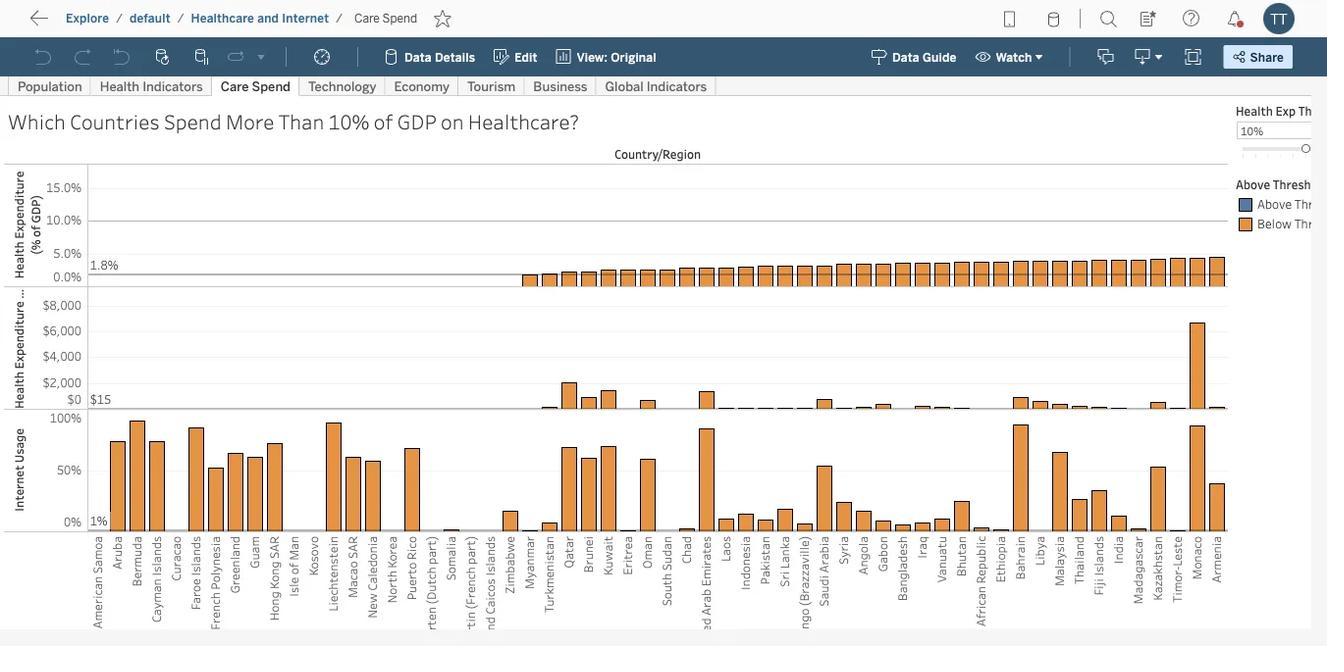 Task type: locate. For each thing, give the bounding box(es) containing it.
explore link
[[65, 10, 110, 27]]

0 horizontal spatial /
[[116, 11, 123, 26]]

/ right the default link
[[177, 11, 184, 26]]

1 horizontal spatial /
[[177, 11, 184, 26]]

skip
[[51, 15, 84, 34]]

/ right to
[[116, 11, 123, 26]]

explore
[[66, 11, 109, 26]]

internet
[[282, 11, 329, 26]]

to
[[88, 15, 104, 34]]

and
[[257, 11, 279, 26]]

skip to content
[[51, 15, 169, 34]]

2 / from the left
[[177, 11, 184, 26]]

/ left care
[[336, 11, 343, 26]]

content
[[108, 15, 169, 34]]

/
[[116, 11, 123, 26], [177, 11, 184, 26], [336, 11, 343, 26]]

2 horizontal spatial /
[[336, 11, 343, 26]]

spend
[[383, 11, 417, 26]]

explore / default / healthcare and internet /
[[66, 11, 343, 26]]



Task type: describe. For each thing, give the bounding box(es) containing it.
care spend element
[[349, 11, 423, 26]]

default link
[[129, 10, 172, 27]]

skip to content link
[[47, 11, 200, 38]]

care spend
[[354, 11, 417, 26]]

default
[[130, 11, 171, 26]]

1 / from the left
[[116, 11, 123, 26]]

care
[[354, 11, 380, 26]]

healthcare and internet link
[[190, 10, 330, 27]]

healthcare
[[191, 11, 254, 26]]

3 / from the left
[[336, 11, 343, 26]]



Task type: vqa. For each thing, say whether or not it's contained in the screenshot.
care
yes



